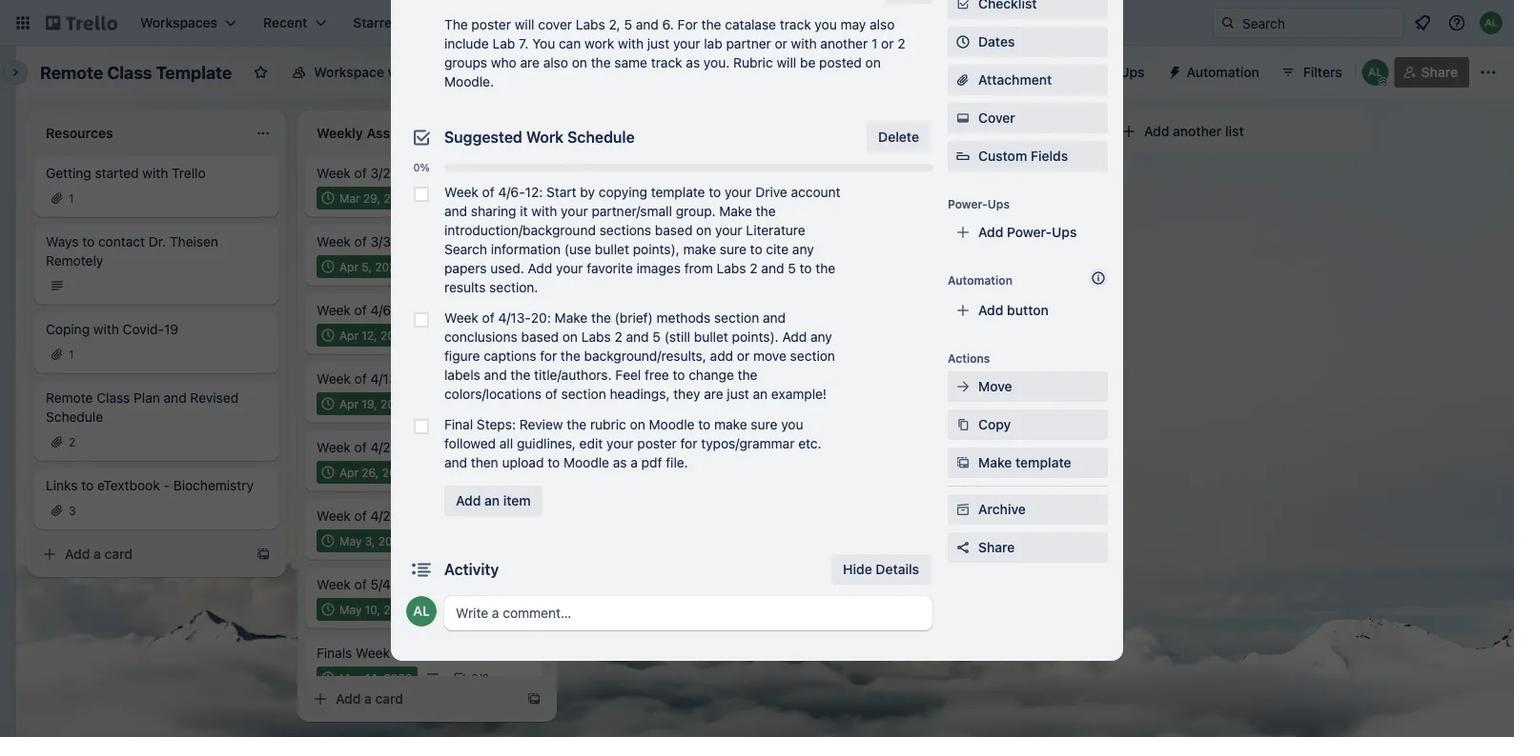 Task type: describe. For each thing, give the bounding box(es) containing it.
0 / 6
[[436, 260, 454, 274]]

finals
[[317, 646, 352, 662]]

search image
[[1220, 15, 1236, 31]]

2020 for week of 3/23-3/29
[[384, 192, 412, 205]]

3/29
[[405, 165, 433, 181]]

- for hexokinase
[[691, 303, 697, 318]]

make inside 'final steps: review the rubric on moodle to make sure you followed all guidlines, edit your poster for typos/grammar etc. and then upload to moodle as a pdf file.'
[[714, 417, 747, 433]]

based inside week of 4/6-12: start by copying template to your drive account and sharing it with your partner/small group. make the introduction/background sections  based on your literature search information (use bullet points), make sure to cite any papers used. add your favorite images from labs 2 and 5 to the results section.
[[655, 223, 693, 238]]

to down 'literature'
[[800, 261, 812, 277]]

May 10, 2020 checkbox
[[317, 599, 418, 622]]

/ down points).
[[749, 348, 752, 361]]

create from template… image for week of 4/6-12
[[526, 692, 542, 707]]

21
[[858, 322, 872, 338]]

as inside the poster will cover labs 2, 5 and 6. for the catalase track you may also include lab 7. you can work with just your lab partner or with another 1 or 2 groups who are also on the same track as you. rubric will be posted on moodle.
[[686, 55, 700, 71]]

track for final lab report - hexokinase track
[[587, 322, 621, 338]]

0 horizontal spatial will
[[515, 17, 534, 32]]

be
[[800, 55, 816, 71]]

activity
[[444, 561, 499, 579]]

your inside the poster will cover labs 2, 5 and 6. for the catalase track you may also include lab 7. you can work with just your lab partner or with another 1 or 2 groups who are also on the same track as you. rubric will be posted on moodle.
[[673, 36, 700, 51]]

group.
[[676, 204, 716, 219]]

2020 for week of 3/30-4/5
[[375, 260, 403, 274]]

for inside 'final steps: review the rubric on moodle to make sure you followed all guidlines, edit your poster for typos/grammar etc. and then upload to moodle as a pdf file.'
[[680, 436, 697, 452]]

literature
[[746, 223, 805, 238]]

may down optional
[[881, 417, 903, 430]]

the down drive
[[756, 204, 776, 219]]

2020 for week of 4/13-19
[[380, 398, 409, 411]]

final for final lab report - catalase track
[[587, 234, 616, 250]]

on inside 'final steps: review the rubric on moodle to make sure you followed all guidlines, edit your poster for typos/grammar etc. and then upload to moodle as a pdf file.'
[[630, 417, 645, 433]]

trello
[[172, 165, 206, 181]]

card for track
[[646, 390, 674, 406]]

0 vertical spatial also
[[870, 17, 895, 32]]

week left 5/9-
[[356, 646, 390, 662]]

ways to contact dr. theisen remotely
[[46, 234, 218, 269]]

and inside exam 3: ch. 10-12, 15-16, and 18- 21
[[1019, 303, 1042, 318]]

add a card for track
[[606, 390, 674, 406]]

for inside week of 4/13-20: make the (brief) methods section and conclusions based on labs 2 and 5 (still bullet points). add any figure captions for the background/results, add or move section labels and the title/authors. feel free to change the colors/locations of section headings, they are just an example!
[[540, 348, 557, 364]]

make inside week of 4/6-12: start by copying template to your drive account and sharing it with your partner/small group. make the introduction/background sections  based on your literature search information (use bullet points), make sure to cite any papers used. add your favorite images from labs 2 and 5 to the results section.
[[719, 204, 752, 219]]

conclusions
[[444, 329, 517, 345]]

finals week 5/9-15 link
[[317, 645, 530, 664]]

12, for may 12, 2020
[[907, 417, 922, 430]]

then
[[471, 455, 498, 471]]

may 14, 2020 for catalase
[[610, 260, 683, 274]]

4 for hexokinase
[[752, 348, 760, 361]]

0 / 3 for 15
[[471, 672, 489, 686]]

card for remotely
[[104, 547, 133, 563]]

20:
[[531, 310, 551, 326]]

just inside the poster will cover labs 2, 5 and 6. for the catalase track you may also include lab 7. you can work with just your lab partner or with another 1 or 2 groups who are also on the same track as you. rubric will be posted on moodle.
[[647, 36, 670, 51]]

mar 29, 2020
[[339, 192, 412, 205]]

figure
[[444, 348, 480, 364]]

to down guidlines,
[[548, 455, 560, 471]]

12, for apr 12, 2020
[[362, 329, 377, 342]]

bullet inside week of 4/13-20: make the (brief) methods section and conclusions based on labs 2 and 5 (still bullet points). add any figure captions for the background/results, add or move section labels and the title/authors. feel free to change the colors/locations of section headings, they are just an example!
[[694, 329, 728, 345]]

to inside week of 4/13-20: make the (brief) methods section and conclusions based on labs 2 and 5 (still bullet points). add any figure captions for the background/results, add or move section labels and the title/authors. feel free to change the colors/locations of section headings, they are just an example!
[[673, 368, 685, 383]]

0 / 7 for 12
[[441, 329, 458, 342]]

poster inside 'final steps: review the rubric on moodle to make sure you followed all guidlines, edit your poster for typos/grammar etc. and then upload to moodle as a pdf file.'
[[637, 436, 677, 452]]

19 for covid-
[[164, 322, 178, 338]]

add button button
[[948, 296, 1108, 326]]

week for week of 3/30-4/5
[[317, 234, 351, 250]]

fields
[[1031, 148, 1068, 164]]

3 for poster - both tracks
[[751, 192, 758, 205]]

Apr 23, 2020 checkbox
[[587, 187, 687, 210]]

actions
[[948, 352, 990, 365]]

add power-ups
[[978, 225, 1077, 240]]

you inside 'final steps: review the rubric on moodle to make sure you followed all guidlines, edit your poster for typos/grammar etc. and then upload to moodle as a pdf file.'
[[781, 417, 803, 433]]

exam 2: ch. 5-8 link
[[858, 164, 1079, 183]]

may for finals week 5/9-15
[[339, 672, 362, 686]]

week for week of 4/6-12
[[317, 303, 351, 318]]

on right the posted
[[865, 55, 881, 71]]

0 down the week of 5/4-5/10 link
[[444, 604, 451, 617]]

and up points).
[[763, 310, 786, 326]]

add inside 'button'
[[1144, 123, 1169, 139]]

the up lab
[[701, 17, 721, 32]]

1 horizontal spatial add a card
[[336, 692, 403, 707]]

background/results,
[[584, 348, 706, 364]]

poster inside the poster will cover labs 2, 5 and 6. for the catalase track you may also include lab 7. you can work with just your lab partner or with another 1 or 2 groups who are also on the same track as you. rubric will be posted on moodle.
[[471, 17, 511, 32]]

/ up figure
[[448, 329, 452, 342]]

you.
[[704, 55, 730, 71]]

dr.
[[149, 234, 166, 250]]

customize views image
[[534, 63, 553, 82]]

4/20-
[[370, 440, 405, 456]]

0 down finals week 5/9-15 link
[[471, 672, 478, 686]]

and up colors/locations
[[484, 368, 507, 383]]

search
[[444, 242, 487, 257]]

5-
[[935, 165, 949, 181]]

for
[[678, 17, 698, 32]]

12
[[397, 303, 411, 318]]

0 down catalase
[[742, 260, 749, 274]]

may 10, 2020
[[339, 604, 412, 617]]

with inside week of 4/6-12: start by copying template to your drive account and sharing it with your partner/small group. make the introduction/background sections  based on your literature search information (use bullet points), make sure to cite any papers used. add your favorite images from labs 2 and 5 to the results section.
[[531, 204, 557, 219]]

lab for final lab report - hexokinase track
[[620, 303, 642, 318]]

labs inside week of 4/13-20: make the (brief) methods section and conclusions based on labs 2 and 5 (still bullet points). add any figure captions for the background/results, add or move section labels and the title/authors. feel free to change the colors/locations of section headings, they are just an example!
[[581, 329, 611, 345]]

week for week of 5/4-5/10
[[317, 577, 351, 593]]

- for biochemistry
[[164, 478, 170, 494]]

and down cite on the top
[[761, 261, 784, 277]]

remote class plan and revised schedule link
[[46, 389, 267, 427]]

custom fields
[[978, 148, 1068, 164]]

the down captions on the top left of page
[[511, 368, 530, 383]]

of for 20:
[[482, 310, 495, 326]]

on inside week of 4/13-20: make the (brief) methods section and conclusions based on labs 2 and 5 (still bullet points). add any figure captions for the background/results, add or move section labels and the title/authors. feel free to change the colors/locations of section headings, they are just an example!
[[562, 329, 578, 345]]

sure inside week of 4/6-12: start by copying template to your drive account and sharing it with your partner/small group. make the introduction/background sections  based on your literature search information (use bullet points), make sure to cite any papers used. add your favorite images from labs 2 and 5 to the results section.
[[720, 242, 746, 257]]

exam 3: ch. 10-12, 15-16, and 18- 21 link
[[858, 301, 1079, 339]]

1 horizontal spatial track
[[780, 17, 811, 32]]

2 vertical spatial 14,
[[365, 672, 381, 686]]

week of 4/13-20: make the (brief) methods section and conclusions based on labs 2 and 5 (still bullet points). add any figure captions for the background/results, add or move section labels and the title/authors. feel free to change the colors/locations of section headings, they are just an example!
[[444, 310, 835, 402]]

1 horizontal spatial card
[[375, 692, 403, 707]]

1 vertical spatial automation
[[948, 274, 1013, 287]]

1 inside the poster will cover labs 2, 5 and 6. for the catalase track you may also include lab 7. you can work with just your lab partner or with another 1 or 2 groups who are also on the same track as you. rubric will be posted on moodle.
[[871, 36, 878, 51]]

you
[[532, 36, 555, 51]]

and left sharing
[[444, 204, 467, 219]]

1 horizontal spatial will
[[777, 55, 796, 71]]

0 up figure
[[441, 329, 448, 342]]

2 inside week of 4/13-20: make the (brief) methods section and conclusions based on labs 2 and 5 (still bullet points). add any figure captions for the background/results, add or move section labels and the title/authors. feel free to change the colors/locations of section headings, they are just an example!
[[615, 329, 622, 345]]

0 horizontal spatial section
[[561, 387, 606, 402]]

add a card button for remotely
[[34, 540, 248, 570]]

Apr 26, 2020 checkbox
[[317, 461, 416, 484]]

6
[[446, 260, 454, 274]]

archive link
[[948, 495, 1108, 525]]

links to etextbook - biochemistry
[[46, 478, 254, 494]]

report for catalase
[[646, 234, 687, 250]]

sections
[[599, 223, 651, 238]]

apr for poster - both tracks
[[610, 192, 629, 205]]

0 left 10
[[443, 466, 450, 480]]

copy
[[978, 417, 1011, 433]]

primary element
[[0, 0, 1514, 46]]

2 up links
[[69, 436, 76, 449]]

Mar 31, 2020 checkbox
[[858, 187, 958, 210]]

Apr 30, 2020 checkbox
[[858, 256, 958, 278]]

with up be
[[791, 36, 817, 51]]

final for final lab report - hexokinase track
[[587, 303, 616, 318]]

5 down activity
[[455, 604, 462, 617]]

week of 4/13-19 link
[[317, 370, 530, 389]]

lab inside the poster will cover labs 2, 5 and 6. for the catalase track you may also include lab 7. you can work with just your lab partner or with another 1 or 2 groups who are also on the same track as you. rubric will be posted on moodle.
[[492, 36, 515, 51]]

or inside week of 4/13-20: make the (brief) methods section and conclusions based on labs 2 and 5 (still bullet points). add any figure captions for the background/results, add or move section labels and the title/authors. feel free to change the colors/locations of section headings, they are just an example!
[[737, 348, 750, 364]]

power-ups button
[[1037, 57, 1156, 88]]

1 sm image from the top
[[953, 0, 973, 13]]

/ left drive
[[747, 192, 751, 205]]

/ down followed
[[450, 466, 453, 480]]

5/10
[[397, 577, 423, 593]]

7 for 12
[[452, 329, 458, 342]]

10
[[453, 466, 466, 480]]

with left trello
[[142, 165, 168, 181]]

optional retake (finals week)
[[858, 390, 1043, 406]]

on down can
[[572, 55, 587, 71]]

2 vertical spatial may 14, 2020
[[339, 672, 412, 686]]

may
[[841, 17, 866, 32]]

1 horizontal spatial or
[[775, 36, 787, 51]]

2 vertical spatial make
[[978, 455, 1012, 471]]

week of 4/27-5/3 link
[[317, 507, 530, 526]]

1 horizontal spatial add a card button
[[305, 685, 519, 715]]

attachment button
[[948, 65, 1108, 95]]

2 horizontal spatial section
[[790, 348, 835, 364]]

rubric
[[590, 417, 626, 433]]

Apr 19, 2020 checkbox
[[317, 393, 414, 416]]

/ down the week of 3/23-3/29 link
[[452, 192, 455, 205]]

create from template… image for final lab report - hexokinase track
[[797, 391, 812, 406]]

0 left drive
[[740, 192, 747, 205]]

to down the "poster - both tracks" link on the top of the page
[[709, 184, 721, 200]]

the left (brief)
[[591, 310, 611, 326]]

include
[[444, 36, 489, 51]]

remote class plan and revised schedule
[[46, 390, 239, 425]]

sm image for cover
[[953, 109, 973, 128]]

you inside the poster will cover labs 2, 5 and 6. for the catalase track you may also include lab 7. you can work with just your lab partner or with another 1 or 2 groups who are also on the same track as you. rubric will be posted on moodle.
[[815, 17, 837, 32]]

another inside the poster will cover labs 2, 5 and 6. for the catalase track you may also include lab 7. you can work with just your lab partner or with another 1 or 2 groups who are also on the same track as you. rubric will be posted on moodle.
[[820, 36, 868, 51]]

0 down the week of 3/23-3/29 link
[[444, 192, 452, 205]]

0 down points).
[[742, 348, 749, 361]]

0%
[[413, 162, 430, 174]]

12, inside exam 3: ch. 10-12, 15-16, and 18- 21
[[956, 303, 973, 318]]

1 horizontal spatial section
[[714, 310, 759, 326]]

apr 30, 2020
[[881, 260, 952, 274]]

4/5
[[405, 234, 426, 250]]

custom
[[978, 148, 1027, 164]]

of for 5/10
[[354, 577, 367, 593]]

1 vertical spatial also
[[543, 55, 568, 71]]

0 horizontal spatial ups
[[988, 197, 1010, 211]]

steps:
[[477, 417, 516, 433]]

/ down finals week 5/9-15 link
[[478, 672, 482, 686]]

to down the they
[[698, 417, 711, 433]]

sharing
[[471, 204, 516, 219]]

points),
[[633, 242, 680, 257]]

0 / 7 for 19
[[441, 398, 458, 411]]

1 vertical spatial apple lee (applelee29) image
[[406, 597, 437, 627]]

ups inside 'link'
[[1052, 225, 1077, 240]]

sm image for make template
[[953, 454, 973, 473]]

template
[[156, 62, 232, 82]]

delete
[[878, 129, 919, 145]]

4/27-
[[370, 509, 404, 524]]

/ down catalase
[[749, 260, 752, 274]]

/ down the week of 5/4-5/10 link
[[451, 604, 455, 617]]

images
[[637, 261, 681, 277]]

2,
[[609, 17, 620, 32]]

add inside week of 4/6-12: start by copying template to your drive account and sharing it with your partner/small group. make the introduction/background sections  based on your literature search information (use bullet points), make sure to cite any papers used. add your favorite images from labs 2 and 5 to the results section.
[[528, 261, 552, 277]]

a for final lab report - hexokinase track
[[635, 390, 643, 406]]

guidlines,
[[517, 436, 576, 452]]

optional retake (finals week) link
[[858, 389, 1079, 408]]

week for week of 4/13-20: make the (brief) methods section and conclusions based on labs 2 and 5 (still bullet points). add any figure captions for the background/results, add or move section labels and the title/authors. feel free to change the colors/locations of section headings, they are just an example!
[[444, 310, 479, 326]]

4/13- for 20:
[[498, 310, 531, 326]]

followed
[[444, 436, 496, 452]]

dates button
[[948, 27, 1108, 57]]

the down move
[[738, 368, 758, 383]]

your down (use
[[556, 261, 583, 277]]

an inside button
[[484, 493, 500, 509]]

another inside 'button'
[[1173, 123, 1222, 139]]

2020 up retake
[[920, 348, 948, 361]]

may 14, 2020 for hexokinase
[[610, 348, 683, 361]]

Board name text field
[[31, 57, 242, 88]]

29,
[[363, 192, 380, 205]]

exam 2: ch. 5-8
[[858, 165, 958, 181]]

14, for catalase
[[636, 260, 651, 274]]

2 horizontal spatial or
[[881, 36, 894, 51]]

0 / 4 for catalase
[[742, 260, 760, 274]]

move
[[978, 379, 1012, 395]]

add inside week of 4/13-20: make the (brief) methods section and conclusions based on labs 2 and 5 (still bullet points). add any figure captions for the background/results, add or move section labels and the title/authors. feel free to change the colors/locations of section headings, they are just an example!
[[782, 329, 807, 345]]

week for week of 4/13-19
[[317, 371, 351, 387]]

30,
[[903, 260, 921, 274]]

create from template… image for coping with covid-19
[[256, 547, 271, 563]]

and inside the poster will cover labs 2, 5 and 6. for the catalase track you may also include lab 7. you can work with just your lab partner or with another 1 or 2 groups who are also on the same track as you. rubric will be posted on moodle.
[[636, 17, 659, 32]]

2 inside the poster will cover labs 2, 5 and 6. for the catalase track you may also include lab 7. you can work with just your lab partner or with another 1 or 2 groups who are also on the same track as you. rubric will be posted on moodle.
[[897, 36, 905, 51]]

apr for week of 4/6-12
[[339, 329, 358, 342]]

0 horizontal spatial moodle
[[563, 455, 609, 471]]

1 vertical spatial share button
[[948, 533, 1108, 564]]

1 horizontal spatial schedule
[[568, 128, 635, 146]]

2 inside week of 4/6-12: start by copying template to your drive account and sharing it with your partner/small group. make the introduction/background sections  based on your literature search information (use bullet points), make sure to cite any papers used. add your favorite images from labs 2 and 5 to the results section.
[[750, 261, 758, 277]]

5, for may
[[907, 348, 917, 361]]

week of 4/20-26
[[317, 440, 421, 456]]

of for 4/5
[[354, 234, 367, 250]]

bullet inside week of 4/6-12: start by copying template to your drive account and sharing it with your partner/small group. make the introduction/background sections  based on your literature search information (use bullet points), make sure to cite any papers used. add your favorite images from labs 2 and 5 to the results section.
[[595, 242, 629, 257]]

etextbook
[[97, 478, 160, 494]]

links
[[46, 478, 78, 494]]

with left the covid-
[[93, 322, 119, 338]]

can
[[559, 36, 581, 51]]

on inside week of 4/6-12: start by copying template to your drive account and sharing it with your partner/small group. make the introduction/background sections  based on your literature search information (use bullet points), make sure to cite any papers used. add your favorite images from labs 2 and 5 to the results section.
[[696, 223, 712, 238]]

revised
[[190, 390, 239, 406]]

19 for 4/13-
[[403, 371, 418, 387]]

0 horizontal spatial share
[[978, 540, 1015, 556]]

the inside 'final steps: review the rubric on moodle to make sure you followed all guidlines, edit your poster for typos/grammar etc. and then upload to moodle as a pdf file.'
[[567, 417, 587, 433]]

2020 right 30,
[[924, 260, 952, 274]]

5 inside the poster will cover labs 2, 5 and 6. for the catalase track you may also include lab 7. you can work with just your lab partner or with another 1 or 2 groups who are also on the same track as you. rubric will be posted on moodle.
[[624, 17, 632, 32]]

are inside the poster will cover labs 2, 5 and 6. for the catalase track you may also include lab 7. you can work with just your lab partner or with another 1 or 2 groups who are also on the same track as you. rubric will be posted on moodle.
[[520, 55, 540, 71]]

just inside week of 4/13-20: make the (brief) methods section and conclusions based on labs 2 and 5 (still bullet points). add any figure captions for the background/results, add or move section labels and the title/authors. feel free to change the colors/locations of section headings, they are just an example!
[[727, 387, 749, 402]]

may up optional
[[881, 348, 903, 361]]

add power-ups link
[[948, 217, 1108, 248]]

1 vertical spatial power-
[[948, 197, 988, 211]]

1 vertical spatial track
[[651, 55, 682, 71]]

0 left 6
[[436, 260, 443, 274]]

partner/small
[[592, 204, 672, 219]]

add an item
[[456, 493, 531, 509]]

sm image for copy
[[953, 416, 973, 435]]

/ down labels
[[448, 398, 452, 411]]

2020 for week of 4/6-12
[[380, 329, 409, 342]]

Search field
[[1236, 9, 1403, 37]]

your down group.
[[715, 223, 742, 238]]

and down (brief)
[[626, 329, 649, 345]]

hide details
[[843, 562, 919, 578]]

sm image for move
[[953, 378, 973, 397]]

apr 5, 2020
[[339, 260, 403, 274]]

are inside week of 4/13-20: make the (brief) methods section and conclusions based on labs 2 and 5 (still bullet points). add any figure captions for the background/results, add or move section labels and the title/authors. feel free to change the colors/locations of section headings, they are just an example!
[[704, 387, 723, 402]]

attachment
[[978, 72, 1052, 88]]

your left drive
[[725, 184, 752, 200]]

may 14, 2020 checkbox for final lab report - hexokinase track
[[587, 343, 689, 366]]

the down work
[[591, 55, 611, 71]]



Task type: locate. For each thing, give the bounding box(es) containing it.
power- down dates button
[[1075, 64, 1120, 80]]

template down tracks
[[651, 184, 705, 200]]

plan
[[134, 390, 160, 406]]

track inside final lab report - catalase track link
[[758, 234, 792, 250]]

rubric
[[733, 55, 773, 71]]

may 14, 2020 up free
[[610, 348, 683, 361]]

0 vertical spatial 5,
[[362, 260, 372, 274]]

0 horizontal spatial 8
[[455, 192, 462, 205]]

0 horizontal spatial 0 / 3
[[471, 672, 489, 686]]

the up title/authors.
[[561, 348, 580, 364]]

links to etextbook - biochemistry link
[[46, 477, 267, 496]]

add a card for remotely
[[65, 547, 133, 563]]

power-ups
[[1075, 64, 1145, 80], [948, 197, 1010, 211]]

0 vertical spatial 3
[[751, 192, 758, 205]]

add a card down feel
[[606, 390, 674, 406]]

14, for hexokinase
[[636, 348, 651, 361]]

final inside 'final steps: review the rubric on moodle to make sure you followed all guidlines, edit your poster for typos/grammar etc. and then upload to moodle as a pdf file.'
[[444, 417, 473, 433]]

0 horizontal spatial track
[[587, 322, 621, 338]]

1 vertical spatial you
[[781, 417, 803, 433]]

1 vertical spatial 0 / 4
[[742, 348, 760, 361]]

apr down week of 4/6-12
[[339, 329, 358, 342]]

1 vertical spatial may 14, 2020
[[610, 348, 683, 361]]

an left example!
[[753, 387, 768, 402]]

labs down catalase
[[717, 261, 746, 277]]

track up be
[[780, 17, 811, 32]]

poster
[[587, 165, 627, 181]]

track for final lab report - catalase track
[[758, 234, 792, 250]]

- inside final lab report - catalase track link
[[691, 234, 697, 250]]

getting
[[46, 165, 91, 181]]

coping with covid-19 link
[[46, 320, 267, 339]]

apr inside apr 19, 2020 checkbox
[[339, 398, 358, 411]]

may 14, 2020 checkbox down 'finals week 5/9-15'
[[317, 667, 418, 690]]

2 horizontal spatial make
[[978, 455, 1012, 471]]

2 vertical spatial add a card button
[[305, 685, 519, 715]]

week for week of 4/6-12: start by copying template to your drive account and sharing it with your partner/small group. make the introduction/background sections  based on your literature search information (use bullet points), make sure to cite any papers used. add your favorite images from labs 2 and 5 to the results section.
[[444, 184, 479, 200]]

1 vertical spatial any
[[810, 329, 832, 345]]

week inside week of 4/13-20: make the (brief) methods section and conclusions based on labs 2 and 5 (still bullet points). add any figure captions for the background/results, add or move section labels and the title/authors. feel free to change the colors/locations of section headings, they are just an example!
[[444, 310, 479, 326]]

15
[[420, 646, 434, 662]]

0 horizontal spatial 3
[[69, 504, 76, 518]]

ups
[[1120, 64, 1145, 80], [988, 197, 1010, 211], [1052, 225, 1077, 240]]

to inside ways to contact dr. theisen remotely
[[82, 234, 95, 250]]

5, down "3:"
[[907, 348, 917, 361]]

May 3, 2020 checkbox
[[317, 530, 412, 553]]

1 vertical spatial 8
[[455, 192, 462, 205]]

0 vertical spatial add a card button
[[576, 383, 789, 414]]

0 / 7
[[441, 329, 458, 342], [441, 398, 458, 411]]

Write a comment text field
[[444, 597, 933, 631]]

sm image
[[953, 109, 973, 128], [953, 454, 973, 473]]

visible
[[388, 64, 428, 80]]

sm image inside cover link
[[953, 109, 973, 128]]

apr for week of 3/30-4/5
[[339, 260, 358, 274]]

of up apr 26, 2020 checkbox
[[354, 440, 367, 456]]

section down title/authors.
[[561, 387, 606, 402]]

3 up 'literature'
[[751, 192, 758, 205]]

any inside week of 4/13-20: make the (brief) methods section and conclusions based on labs 2 and 5 (still bullet points). add any figure captions for the background/results, add or move section labels and the title/authors. feel free to change the colors/locations of section headings, they are just an example!
[[810, 329, 832, 345]]

- inside links to etextbook - biochemistry 'link'
[[164, 478, 170, 494]]

3 for finals week 5/9-15
[[482, 672, 489, 686]]

sm image inside copy link
[[953, 416, 973, 435]]

of up may 3, 2020 option
[[354, 509, 367, 524]]

2020 down 5/9-
[[384, 672, 412, 686]]

any left 21
[[810, 329, 832, 345]]

0 vertical spatial final
[[587, 234, 616, 250]]

sm image
[[953, 0, 973, 13], [953, 378, 973, 397], [953, 416, 973, 435], [953, 501, 973, 520]]

-
[[631, 165, 637, 181], [691, 234, 697, 250], [691, 303, 697, 318], [164, 478, 170, 494]]

0 vertical spatial share button
[[1395, 57, 1469, 88]]

posted
[[819, 55, 862, 71]]

they
[[673, 387, 700, 402]]

5 inside week of 4/6-12: start by copying template to your drive account and sharing it with your partner/small group. make the introduction/background sections  based on your literature search information (use bullet points), make sure to cite any papers used. add your favorite images from labs 2 and 5 to the results section.
[[788, 261, 796, 277]]

0 / 5
[[444, 604, 462, 617]]

0 horizontal spatial just
[[647, 36, 670, 51]]

item
[[503, 493, 531, 509]]

0 vertical spatial make
[[719, 204, 752, 219]]

1 vertical spatial exam
[[858, 303, 892, 318]]

1 0 / 7 from the top
[[441, 329, 458, 342]]

board
[[476, 64, 513, 80]]

open information menu image
[[1447, 13, 1466, 32]]

2020 right "10,"
[[384, 604, 412, 617]]

week up may 3, 2020 option
[[317, 509, 351, 524]]

1 0 / 4 from the top
[[742, 260, 760, 274]]

- inside the "poster - both tracks" link
[[631, 165, 637, 181]]

copy link
[[948, 410, 1108, 441]]

1 exam from the top
[[858, 165, 892, 181]]

share
[[1421, 64, 1458, 80], [978, 540, 1015, 556]]

0 horizontal spatial sure
[[720, 242, 746, 257]]

cover link
[[948, 103, 1108, 133]]

4 for catalase
[[752, 260, 760, 274]]

you
[[815, 17, 837, 32], [781, 417, 803, 433]]

5/4-
[[370, 577, 397, 593]]

0 vertical spatial exam
[[858, 165, 892, 181]]

may 14, 2020
[[610, 260, 683, 274], [610, 348, 683, 361], [339, 672, 412, 686]]

a down 'finals week 5/9-15'
[[364, 692, 372, 707]]

2 report from the top
[[646, 303, 687, 318]]

1 vertical spatial make
[[555, 310, 588, 326]]

2020 for final lab report - catalase track
[[655, 260, 683, 274]]

of up mar 29, 2020 checkbox
[[354, 165, 367, 181]]

2 vertical spatial card
[[375, 692, 403, 707]]

may inside option
[[339, 535, 362, 548]]

2 0 / 7 from the top
[[441, 398, 458, 411]]

week inside week of 4/6-12: start by copying template to your drive account and sharing it with your partner/small group. make the introduction/background sections  based on your literature search information (use bullet points), make sure to cite any papers used. add your favorite images from labs 2 and 5 to the results section.
[[444, 184, 479, 200]]

0 vertical spatial sm image
[[953, 109, 973, 128]]

week of 3/23-3/29
[[317, 165, 433, 181]]

apr inside apr 30, 2020 option
[[881, 260, 900, 274]]

0 down week of 4/13-19 link
[[441, 398, 448, 411]]

- left hexokinase at the top
[[691, 303, 697, 318]]

8 left sharing
[[455, 192, 462, 205]]

copying
[[599, 184, 647, 200]]

0 horizontal spatial automation
[[948, 274, 1013, 287]]

remote inside text box
[[40, 62, 103, 82]]

of down title/authors.
[[545, 387, 558, 402]]

schedule up poster on the top of the page
[[568, 128, 635, 146]]

2 vertical spatial may 14, 2020 checkbox
[[317, 667, 418, 690]]

2 up delete
[[897, 36, 905, 51]]

may 14, 2020 down 'finals week 5/9-15'
[[339, 672, 412, 686]]

1 horizontal spatial 19
[[403, 371, 418, 387]]

1 vertical spatial labs
[[717, 261, 746, 277]]

May 12, 2020 checkbox
[[858, 412, 959, 435]]

captions
[[484, 348, 536, 364]]

power-ups inside button
[[1075, 64, 1145, 80]]

5 inside week of 4/13-20: make the (brief) methods section and conclusions based on labs 2 and 5 (still bullet points). add any figure captions for the background/results, add or move section labels and the title/authors. feel free to change the colors/locations of section headings, they are just an example!
[[653, 329, 661, 345]]

1 horizontal spatial power-ups
[[1075, 64, 1145, 80]]

1 vertical spatial may 14, 2020 checkbox
[[587, 343, 689, 366]]

1 vertical spatial schedule
[[46, 410, 103, 425]]

class
[[107, 62, 152, 82], [97, 390, 130, 406]]

sm image for archive
[[953, 501, 973, 520]]

mar inside mar 31, 2020 checkbox
[[881, 192, 902, 205]]

week up apr 12, 2020 checkbox
[[317, 303, 351, 318]]

file.
[[666, 455, 688, 471]]

1 vertical spatial template
[[1016, 455, 1071, 471]]

0 horizontal spatial power-
[[948, 197, 988, 211]]

dates
[[978, 34, 1015, 50]]

sure left cite on the top
[[720, 242, 746, 257]]

of up apr 19, 2020 checkbox
[[354, 371, 367, 387]]

track inside final lab report - hexokinase track
[[587, 322, 621, 338]]

0 vertical spatial power-ups
[[1075, 64, 1145, 80]]

remote inside the remote class plan and revised schedule
[[46, 390, 93, 406]]

0 vertical spatial may 14, 2020
[[610, 260, 683, 274]]

2 vertical spatial ups
[[1052, 225, 1077, 240]]

may for final lab report - catalase track
[[610, 260, 633, 274]]

add a card button for track
[[576, 383, 789, 414]]

of for 12:
[[482, 184, 495, 200]]

1 sm image from the top
[[953, 109, 973, 128]]

power-ups down dates button
[[1075, 64, 1145, 80]]

of inside week of 4/6-12: start by copying template to your drive account and sharing it with your partner/small group. make the introduction/background sections  based on your literature search information (use bullet points), make sure to cite any papers used. add your favorite images from labs 2 and 5 to the results section.
[[482, 184, 495, 200]]

class inside the remote class plan and revised schedule
[[97, 390, 130, 406]]

1 vertical spatial ups
[[988, 197, 1010, 211]]

week of 4/6-12
[[317, 303, 411, 318]]

sm image inside archive link
[[953, 501, 973, 520]]

0 vertical spatial track
[[758, 234, 792, 250]]

add a card button down 5/9-
[[305, 685, 519, 715]]

list
[[1225, 123, 1244, 139]]

week of 3/23-3/29 link
[[317, 164, 530, 183]]

0 horizontal spatial power-ups
[[948, 197, 1010, 211]]

and inside 'final steps: review the rubric on moodle to make sure you followed all guidlines, edit your poster for typos/grammar etc. and then upload to moodle as a pdf file.'
[[444, 455, 467, 471]]

may for final lab report - hexokinase track
[[610, 348, 633, 361]]

26
[[405, 440, 421, 456]]

0 vertical spatial apple lee (applelee29) image
[[1362, 59, 1389, 86]]

mar for mar 31, 2020
[[881, 192, 902, 205]]

exam inside exam 3: ch. 10-12, 15-16, and 18- 21
[[858, 303, 892, 318]]

the up 'edit'
[[567, 417, 587, 433]]

0 vertical spatial add a card
[[606, 390, 674, 406]]

- inside final lab report - hexokinase track
[[691, 303, 697, 318]]

ch. inside exam 3: ch. 10-12, 15-16, and 18- 21
[[911, 303, 932, 318]]

class for template
[[107, 62, 152, 82]]

ch. for 5-
[[910, 165, 931, 181]]

typos/grammar
[[701, 436, 795, 452]]

coping with covid-19
[[46, 322, 178, 338]]

1 vertical spatial sure
[[751, 417, 778, 433]]

2020 for week of 4/20-26
[[382, 466, 410, 480]]

3/30-
[[370, 234, 405, 250]]

1 4 from the top
[[752, 260, 760, 274]]

final down favorite
[[587, 303, 616, 318]]

0 vertical spatial an
[[753, 387, 768, 402]]

any inside week of 4/6-12: start by copying template to your drive account and sharing it with your partner/small group. make the introduction/background sections  based on your literature search information (use bullet points), make sure to cite any papers used. add your favorite images from labs 2 and 5 to the results section.
[[792, 242, 814, 257]]

apr for week of 4/20-26
[[339, 466, 358, 480]]

4/6- for 12:
[[498, 184, 525, 200]]

the
[[701, 17, 721, 32], [591, 55, 611, 71], [756, 204, 776, 219], [815, 261, 835, 277], [591, 310, 611, 326], [561, 348, 580, 364], [511, 368, 530, 383], [738, 368, 758, 383], [567, 417, 587, 433]]

0 vertical spatial 4
[[752, 260, 760, 274]]

may inside checkbox
[[339, 604, 362, 617]]

1 horizontal spatial moodle
[[649, 417, 695, 433]]

of for 26
[[354, 440, 367, 456]]

apr inside apr 12, 2020 checkbox
[[339, 329, 358, 342]]

ups inside button
[[1120, 64, 1145, 80]]

work
[[526, 128, 564, 146]]

final steps: review the rubric on moodle to make sure you followed all guidlines, edit your poster for typos/grammar etc. and then upload to moodle as a pdf file.
[[444, 417, 822, 471]]

based inside week of 4/13-20: make the (brief) methods section and conclusions based on labs 2 and 5 (still bullet points). add any figure captions for the background/results, add or move section labels and the title/authors. feel free to change the colors/locations of section headings, they are just an example!
[[521, 329, 559, 345]]

tracks
[[673, 165, 713, 181]]

1 horizontal spatial share button
[[1395, 57, 1469, 88]]

with
[[618, 36, 644, 51], [791, 36, 817, 51], [142, 165, 168, 181], [531, 204, 557, 219], [93, 322, 119, 338]]

getting started with trello
[[46, 165, 206, 181]]

1 horizontal spatial 4/6-
[[498, 184, 525, 200]]

poster - both tracks
[[587, 165, 713, 181]]

lab inside final lab report - catalase track link
[[620, 234, 642, 250]]

2020 right 29,
[[384, 192, 412, 205]]

free
[[645, 368, 669, 383]]

final lab report - hexokinase track
[[587, 303, 772, 338]]

make down copy
[[978, 455, 1012, 471]]

may left 3,
[[339, 535, 362, 548]]

make up typos/grammar
[[714, 417, 747, 433]]

exam for exam 2: ch. 5-8
[[858, 165, 892, 181]]

lab down the partner/small at left top
[[620, 234, 642, 250]]

4/13- for 19
[[370, 371, 403, 387]]

of for 3/29
[[354, 165, 367, 181]]

19,
[[362, 398, 377, 411]]

1 horizontal spatial sure
[[751, 417, 778, 433]]

apr 19, 2020
[[339, 398, 409, 411]]

for up "file."
[[680, 436, 697, 452]]

4/6- inside week of 4/6-12: start by copying template to your drive account and sharing it with your partner/small group. make the introduction/background sections  based on your literature search information (use bullet points), make sure to cite any papers used. add your favorite images from labs 2 and 5 to the results section.
[[498, 184, 525, 200]]

sm image left "archive"
[[953, 501, 973, 520]]

power- down exam 2: ch. 5-8 link
[[948, 197, 988, 211]]

of up apr 5, 2020 checkbox
[[354, 234, 367, 250]]

0 horizontal spatial make
[[555, 310, 588, 326]]

1 vertical spatial as
[[613, 455, 627, 471]]

apr for week of 4/13-19
[[339, 398, 358, 411]]

5, down "week of 3/30-4/5"
[[362, 260, 372, 274]]

show menu image
[[1479, 63, 1498, 82]]

apr inside apr 26, 2020 checkbox
[[339, 466, 358, 480]]

2 vertical spatial section
[[561, 387, 606, 402]]

of
[[354, 165, 367, 181], [482, 184, 495, 200], [354, 234, 367, 250], [354, 303, 367, 318], [482, 310, 495, 326], [354, 371, 367, 387], [545, 387, 558, 402], [354, 440, 367, 456], [354, 509, 367, 524], [354, 577, 367, 593]]

may
[[610, 260, 633, 274], [610, 348, 633, 361], [881, 348, 903, 361], [881, 417, 903, 430], [339, 535, 362, 548], [339, 604, 362, 617], [339, 672, 362, 686]]

automation button
[[1160, 57, 1271, 88]]

2 sm image from the top
[[953, 378, 973, 397]]

4/6- for 12
[[370, 303, 397, 318]]

lab inside final lab report - hexokinase track
[[620, 303, 642, 318]]

0 vertical spatial 0 / 4
[[742, 260, 760, 274]]

and inside the remote class plan and revised schedule
[[164, 390, 187, 406]]

points).
[[732, 329, 779, 345]]

1 vertical spatial an
[[484, 493, 500, 509]]

week up "conclusions"
[[444, 310, 479, 326]]

make
[[683, 242, 716, 257], [714, 417, 747, 433]]

2 vertical spatial lab
[[620, 303, 642, 318]]

0 notifications image
[[1411, 11, 1434, 34]]

another left list
[[1173, 123, 1222, 139]]

week for week of 3/23-3/29
[[317, 165, 351, 181]]

week up apr 5, 2020 checkbox
[[317, 234, 351, 250]]

template inside week of 4/6-12: start by copying template to your drive account and sharing it with your partner/small group. make the introduction/background sections  based on your literature search information (use bullet points), make sure to cite any papers used. add your favorite images from labs 2 and 5 to the results section.
[[651, 184, 705, 200]]

moodle.
[[444, 74, 494, 90]]

1 horizontal spatial apple lee (applelee29) image
[[1362, 59, 1389, 86]]

1 vertical spatial moodle
[[563, 455, 609, 471]]

a for week of 4/6-12
[[364, 692, 372, 707]]

lab for final lab report - catalase track
[[620, 234, 642, 250]]

1 horizontal spatial automation
[[1187, 64, 1259, 80]]

automation inside button
[[1187, 64, 1259, 80]]

star or unstar board image
[[253, 65, 268, 80]]

0 vertical spatial section
[[714, 310, 759, 326]]

add a card
[[606, 390, 674, 406], [65, 547, 133, 563], [336, 692, 403, 707]]

1 horizontal spatial poster
[[637, 436, 677, 452]]

labs inside the poster will cover labs 2, 5 and 6. for the catalase track you may also include lab 7. you can work with just your lab partner or with another 1 or 2 groups who are also on the same track as you. rubric will be posted on moodle.
[[576, 17, 605, 32]]

final
[[587, 234, 616, 250], [587, 303, 616, 318], [444, 417, 473, 433]]

sm image left cover
[[953, 109, 973, 128]]

exam up 21
[[858, 303, 892, 318]]

2 horizontal spatial power-
[[1075, 64, 1120, 80]]

16,
[[997, 303, 1015, 318]]

week up mar 29, 2020 checkbox
[[317, 165, 351, 181]]

2020 right 31,
[[924, 192, 952, 205]]

2 down catalase
[[750, 261, 758, 277]]

0 vertical spatial for
[[540, 348, 557, 364]]

0 horizontal spatial share button
[[948, 533, 1108, 564]]

may down sections
[[610, 260, 633, 274]]

14, down "points),"
[[636, 260, 651, 274]]

2020 down (still
[[655, 348, 683, 361]]

3 sm image from the top
[[953, 416, 973, 435]]

2020 down "points),"
[[655, 260, 683, 274]]

week of 5/4-5/10
[[317, 577, 423, 593]]

sure up typos/grammar
[[751, 417, 778, 433]]

report for hexokinase
[[646, 303, 687, 318]]

2020 right 26,
[[382, 466, 410, 480]]

2020 for week of 4/27-5/3
[[378, 535, 407, 548]]

your inside 'final steps: review the rubric on moodle to make sure you followed all guidlines, edit your poster for typos/grammar etc. and then upload to moodle as a pdf file.'
[[606, 436, 634, 452]]

the
[[444, 17, 468, 32]]

2020 right 19,
[[380, 398, 409, 411]]

report up images
[[646, 234, 687, 250]]

4 sm image from the top
[[953, 501, 973, 520]]

1 vertical spatial 5,
[[907, 348, 917, 361]]

class inside text box
[[107, 62, 152, 82]]

1 horizontal spatial 12,
[[907, 417, 922, 430]]

apr inside apr 5, 2020 checkbox
[[339, 260, 358, 274]]

2 vertical spatial 3
[[482, 672, 489, 686]]

optional
[[858, 390, 910, 406]]

edit
[[579, 436, 603, 452]]

week of 5/4-5/10 link
[[317, 576, 530, 595]]

0 horizontal spatial poster
[[471, 17, 511, 32]]

sure inside 'final steps: review the rubric on moodle to make sure you followed all guidlines, edit your poster for typos/grammar etc. and then upload to moodle as a pdf file.'
[[751, 417, 778, 433]]

may 12, 2020
[[881, 417, 953, 430]]

week for week of 4/27-5/3
[[317, 509, 351, 524]]

apple lee (applelee29) image
[[1362, 59, 1389, 86], [406, 597, 437, 627]]

apple lee (applelee29) image right filters
[[1362, 59, 1389, 86]]

week of 4/13-19
[[317, 371, 418, 387]]

0 vertical spatial schedule
[[568, 128, 635, 146]]

5 down cite on the top
[[788, 261, 796, 277]]

an inside week of 4/13-20: make the (brief) methods section and conclusions based on labs 2 and 5 (still bullet points). add any figure captions for the background/results, add or move section labels and the title/authors. feel free to change the colors/locations of section headings, they are just an example!
[[753, 387, 768, 402]]

may 14, 2020 checkbox for final lab report - catalase track
[[587, 256, 689, 278]]

final inside final lab report - catalase track link
[[587, 234, 616, 250]]

14, down 'finals week 5/9-15'
[[365, 672, 381, 686]]

of for 19
[[354, 371, 367, 387]]

remote for remote class template
[[40, 62, 103, 82]]

/ down search in the left of the page
[[443, 260, 446, 274]]

section up example!
[[790, 348, 835, 364]]

2020 for final lab report - hexokinase track
[[655, 348, 683, 361]]

week up apr 26, 2020 checkbox
[[317, 440, 351, 456]]

2 0 / 4 from the top
[[742, 348, 760, 361]]

of for 12
[[354, 303, 367, 318]]

1 7 from the top
[[452, 329, 458, 342]]

create from template… image
[[797, 391, 812, 406], [1068, 460, 1083, 475], [256, 547, 271, 563], [526, 692, 542, 707]]

workspace visible
[[314, 64, 428, 80]]

mar inside mar 29, 2020 checkbox
[[339, 192, 360, 205]]

6.
[[662, 17, 674, 32]]

2:
[[895, 165, 907, 181]]

week for week of 4/20-26
[[317, 440, 351, 456]]

sure
[[720, 242, 746, 257], [751, 417, 778, 433]]

2020 for finals week 5/9-15
[[384, 672, 412, 686]]

report inside final lab report - hexokinase track
[[646, 303, 687, 318]]

bullet
[[595, 242, 629, 257], [694, 329, 728, 345]]

review
[[519, 417, 563, 433]]

5, for apr
[[362, 260, 372, 274]]

schedule inside the remote class plan and revised schedule
[[46, 410, 103, 425]]

any
[[792, 242, 814, 257], [810, 329, 832, 345]]

0 / 4 for hexokinase
[[742, 348, 760, 361]]

may up feel
[[610, 348, 633, 361]]

19 down ways to contact dr. theisen remotely link
[[164, 322, 178, 338]]

to inside links to etextbook - biochemistry 'link'
[[81, 478, 94, 494]]

make right 20:
[[555, 310, 588, 326]]

the poster will cover labs 2, 5 and 6. for the catalase track you may also include lab 7. you can work with just your lab partner or with another 1 or 2 groups who are also on the same track as you. rubric will be posted on moodle.
[[444, 17, 905, 90]]

of for 5/3
[[354, 509, 367, 524]]

week up may 10, 2020 checkbox
[[317, 577, 351, 593]]

may for week of 5/4-5/10
[[339, 604, 362, 617]]

7 for 19
[[452, 398, 458, 411]]

2 4 from the top
[[752, 348, 760, 361]]

1 horizontal spatial another
[[1173, 123, 1222, 139]]

final for final steps: review the rubric on moodle to make sure you followed all guidlines, edit your poster for typos/grammar etc. and then upload to moodle as a pdf file.
[[444, 417, 473, 433]]

2 mar from the left
[[881, 192, 902, 205]]

1 vertical spatial power-ups
[[948, 197, 1010, 211]]

add
[[1144, 123, 1169, 139], [978, 225, 1004, 240], [528, 261, 552, 277], [978, 303, 1004, 318], [782, 329, 807, 345], [606, 390, 632, 406], [456, 493, 481, 509], [65, 547, 90, 563], [336, 692, 361, 707]]

0 horizontal spatial another
[[820, 36, 868, 51]]

may for week of 4/27-5/3
[[339, 535, 362, 548]]

0 vertical spatial labs
[[576, 17, 605, 32]]

final inside final lab report - hexokinase track
[[587, 303, 616, 318]]

make
[[719, 204, 752, 219], [555, 310, 588, 326], [978, 455, 1012, 471]]

make inside week of 4/13-20: make the (brief) methods section and conclusions based on labs 2 and 5 (still bullet points). add any figure captions for the background/results, add or move section labels and the title/authors. feel free to change the colors/locations of section headings, they are just an example!
[[555, 310, 588, 326]]

make inside week of 4/6-12: start by copying template to your drive account and sharing it with your partner/small group. make the introduction/background sections  based on your literature search information (use bullet points), make sure to cite any papers used. add your favorite images from labs 2 and 5 to the results section.
[[683, 242, 716, 257]]

0 vertical spatial 7
[[452, 329, 458, 342]]

0 / 3 for tracks
[[740, 192, 758, 205]]

the down account
[[815, 261, 835, 277]]

- up from
[[691, 234, 697, 250]]

2020 for week of 5/4-5/10
[[384, 604, 412, 617]]

4
[[752, 260, 760, 274], [752, 348, 760, 361]]

ups up add power-ups on the right top
[[988, 197, 1010, 211]]

May 14, 2020 checkbox
[[587, 256, 689, 278], [587, 343, 689, 366], [317, 667, 418, 690]]

as inside 'final steps: review the rubric on moodle to make sure you followed all guidlines, edit your poster for typos/grammar etc. and then upload to moodle as a pdf file.'
[[613, 455, 627, 471]]

4/13- inside week of 4/13-20: make the (brief) methods section and conclusions based on labs 2 and 5 (still bullet points). add any figure captions for the background/results, add or move section labels and the title/authors. feel free to change the colors/locations of section headings, they are just an example!
[[498, 310, 531, 326]]

week of 4/6-12: start by copying template to your drive account and sharing it with your partner/small group. make the introduction/background sections  based on your literature search information (use bullet points), make sure to cite any papers used. add your favorite images from labs 2 and 5 to the results section.
[[444, 184, 841, 296]]

0 vertical spatial track
[[780, 17, 811, 32]]

based down 20:
[[521, 329, 559, 345]]

on down group.
[[696, 223, 712, 238]]

1 horizontal spatial template
[[1016, 455, 1071, 471]]

a inside 'final steps: review the rubric on moodle to make sure you followed all guidlines, edit your poster for typos/grammar etc. and then upload to moodle as a pdf file.'
[[631, 455, 638, 471]]

your down start
[[561, 204, 588, 219]]

to left cite on the top
[[750, 242, 762, 257]]

exam for exam 3: ch. 10-12, 15-16, and 18- 21
[[858, 303, 892, 318]]

a for coping with covid-19
[[94, 547, 101, 563]]

schedule up links
[[46, 410, 103, 425]]

sm image inside move link
[[953, 378, 973, 397]]

labs inside week of 4/6-12: start by copying template to your drive account and sharing it with your partner/small group. make the introduction/background sections  based on your literature search information (use bullet points), make sure to cite any papers used. add your favorite images from labs 2 and 5 to the results section.
[[717, 261, 746, 277]]

1 vertical spatial 4/13-
[[370, 371, 403, 387]]

1 vertical spatial 3
[[69, 504, 76, 518]]

2 7 from the top
[[452, 398, 458, 411]]

apple lee (applelee29) image
[[1480, 11, 1503, 34]]

1 horizontal spatial share
[[1421, 64, 1458, 80]]

week up apr 19, 2020 checkbox
[[317, 371, 351, 387]]

8 inside exam 2: ch. 5-8 link
[[949, 165, 958, 181]]

Apr 12, 2020 checkbox
[[317, 324, 414, 347]]

power- inside power-ups button
[[1075, 64, 1120, 80]]

2 horizontal spatial 12,
[[956, 303, 973, 318]]

1 horizontal spatial as
[[686, 55, 700, 71]]

exam inside exam 2: ch. 5-8 link
[[858, 165, 892, 181]]

bullet up favorite
[[595, 242, 629, 257]]

with up "same"
[[618, 36, 644, 51]]

for
[[540, 348, 557, 364], [680, 436, 697, 452]]

1 vertical spatial 14,
[[636, 348, 651, 361]]

0 horizontal spatial mar
[[339, 192, 360, 205]]

remote for remote class plan and revised schedule
[[46, 390, 93, 406]]

0 vertical spatial lab
[[492, 36, 515, 51]]

0 horizontal spatial apple lee (applelee29) image
[[406, 597, 437, 627]]

or right the add
[[737, 348, 750, 364]]

2 exam from the top
[[858, 303, 892, 318]]

Apr 5, 2020 checkbox
[[317, 256, 409, 278]]

2 horizontal spatial add a card
[[606, 390, 674, 406]]

2 sm image from the top
[[953, 454, 973, 473]]

2 vertical spatial labs
[[581, 329, 611, 345]]

it
[[520, 204, 528, 219]]

2020 for poster - both tracks
[[653, 192, 681, 205]]

coping
[[46, 322, 90, 338]]

1 vertical spatial report
[[646, 303, 687, 318]]

apr down "week of 3/30-4/5"
[[339, 260, 358, 274]]

(brief)
[[615, 310, 653, 326]]

may 14, 2020 checkbox for finals week 5/9-15
[[317, 667, 418, 690]]

methods
[[657, 310, 711, 326]]

1 report from the top
[[646, 234, 687, 250]]

1 mar from the left
[[339, 192, 360, 205]]

2020 down retake
[[925, 417, 953, 430]]

7 up figure
[[452, 329, 458, 342]]

headings,
[[610, 387, 670, 402]]

add inside 'link'
[[978, 225, 1004, 240]]

on right rubric on the left of page
[[630, 417, 645, 433]]

Mar 29, 2020 checkbox
[[317, 187, 418, 210]]

favorite
[[587, 261, 633, 277]]

mar left 29,
[[339, 192, 360, 205]]

1 horizontal spatial an
[[753, 387, 768, 402]]

1 vertical spatial 0 / 3
[[471, 672, 489, 686]]

apr inside "apr 23, 2020" checkbox
[[610, 192, 629, 205]]

- for catalase
[[691, 234, 697, 250]]

May 5, 2020 checkbox
[[858, 343, 954, 366]]

1 vertical spatial another
[[1173, 123, 1222, 139]]

from
[[684, 261, 713, 277]]

ch. for 10-
[[911, 303, 932, 318]]

will
[[515, 17, 534, 32], [777, 55, 796, 71]]

mar for mar 29, 2020
[[339, 192, 360, 205]]

0 vertical spatial any
[[792, 242, 814, 257]]

report up (still
[[646, 303, 687, 318]]

1 horizontal spatial based
[[655, 223, 693, 238]]

all
[[499, 436, 513, 452]]

class for plan
[[97, 390, 130, 406]]

power- inside add power-ups 'link'
[[1007, 225, 1052, 240]]

share down "archive"
[[978, 540, 1015, 556]]



Task type: vqa. For each thing, say whether or not it's contained in the screenshot.
2020 related to Week of 5/4-5/10
yes



